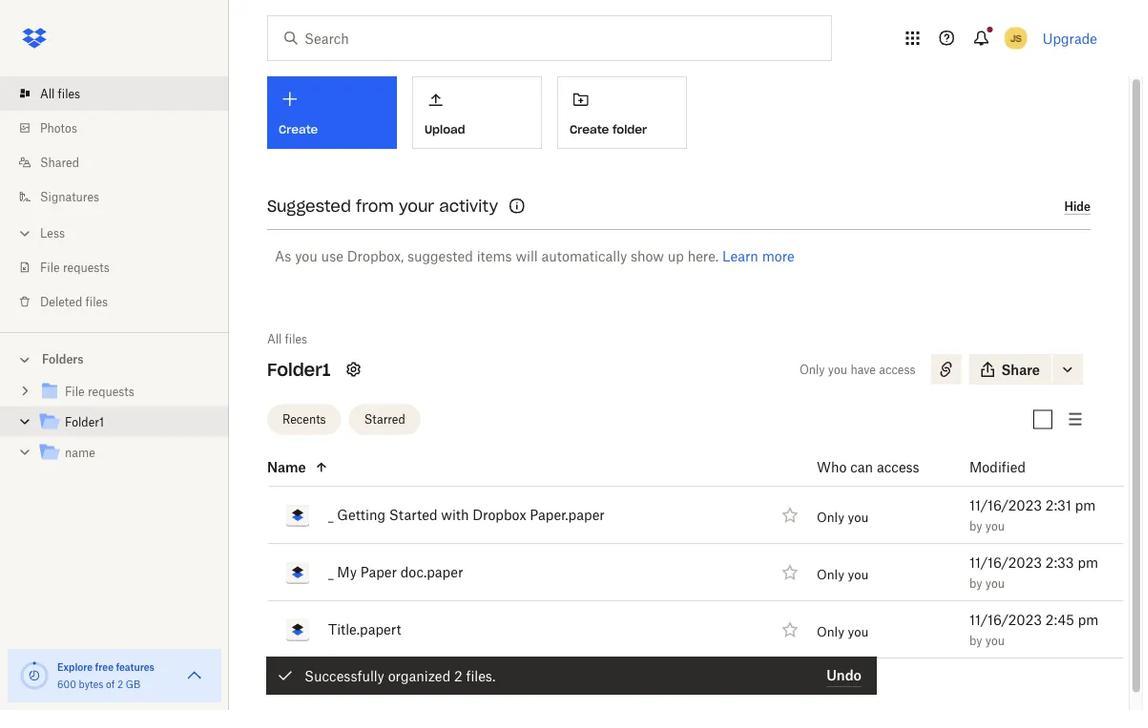 Task type: vqa. For each thing, say whether or not it's contained in the screenshot.
the right and
no



Task type: describe. For each thing, give the bounding box(es) containing it.
by for 11/16/2023 2:31 pm
[[970, 519, 983, 534]]

files inside list item
[[58, 86, 80, 101]]

11/16/2023 2:45 pm by you
[[970, 612, 1099, 648]]

title.papert link
[[328, 618, 401, 641]]

create for create folder
[[570, 122, 609, 137]]

group containing file requests
[[0, 373, 229, 482]]

name button
[[267, 456, 770, 479]]

folder settings image
[[342, 358, 365, 381]]

activity
[[439, 196, 498, 216]]

upload
[[425, 122, 465, 137]]

with
[[441, 507, 469, 523]]

here.
[[688, 248, 719, 264]]

shared
[[40, 155, 79, 169]]

only you button for 11/16/2023 2:33 pm
[[817, 566, 869, 582]]

11/16/2023 for 11/16/2023 2:45 pm
[[970, 612, 1042, 628]]

name
[[267, 459, 306, 475]]

your
[[399, 196, 434, 216]]

less
[[40, 226, 65, 240]]

create button
[[267, 76, 397, 149]]

name title.papert, modified 11/16/2023 2:45 pm, element
[[225, 601, 1124, 659]]

of
[[106, 678, 115, 690]]

add to starred image for 11/16/2023 2:33 pm
[[779, 561, 802, 584]]

js
[[1010, 32, 1022, 44]]

_ my paper doc.paper
[[328, 564, 463, 580]]

create folder
[[570, 122, 647, 137]]

table containing name
[[225, 449, 1124, 659]]

2:33
[[1046, 555, 1074, 571]]

add to starred image
[[779, 618, 802, 641]]

only for 11/16/2023 2:45 pm
[[817, 624, 845, 639]]

undo
[[827, 667, 862, 683]]

alert containing undo
[[266, 657, 877, 695]]

paper
[[361, 564, 397, 580]]

0 vertical spatial all files link
[[15, 76, 229, 111]]

1 vertical spatial all
[[267, 332, 282, 346]]

you inside 11/16/2023 2:31 pm by you
[[986, 519, 1005, 534]]

suggested
[[408, 248, 473, 264]]

hide
[[1065, 199, 1091, 214]]

modified button
[[970, 456, 1076, 479]]

name
[[65, 446, 95, 460]]

title.papert
[[328, 621, 401, 638]]

upgrade link
[[1043, 30, 1098, 46]]

dropbox,
[[347, 248, 404, 264]]

0 vertical spatial file requests
[[40, 260, 110, 274]]

all files inside all files list item
[[40, 86, 80, 101]]

recents
[[283, 412, 326, 427]]

600
[[57, 678, 76, 690]]

my
[[337, 564, 357, 580]]

name link
[[38, 440, 214, 466]]

less image
[[15, 224, 34, 243]]

automatically
[[542, 248, 627, 264]]

list containing all files
[[0, 65, 229, 332]]

will
[[516, 248, 538, 264]]

files inside 'link'
[[85, 294, 108, 309]]

more
[[762, 248, 795, 264]]

only for 11/16/2023 2:33 pm
[[817, 566, 845, 582]]

1 vertical spatial requests
[[88, 385, 134, 399]]

11/16/2023 2:31 pm by you
[[970, 497, 1096, 534]]

pm for 11/16/2023 2:31 pm
[[1075, 497, 1096, 513]]

_ for _ my paper doc.paper
[[328, 564, 334, 580]]

dropbox
[[473, 507, 526, 523]]

_ my paper doc.paper link
[[328, 561, 463, 584]]

items
[[477, 248, 512, 264]]

_ getting started with dropbox paper.paper link
[[328, 503, 605, 526]]

from
[[356, 196, 394, 216]]

only for 11/16/2023 2:31 pm
[[817, 509, 845, 524]]

Search in folder "Dropbox" text field
[[304, 28, 792, 49]]

pm for 11/16/2023 2:33 pm
[[1078, 555, 1099, 571]]

only you for 11/16/2023 2:31 pm
[[817, 509, 869, 524]]

access inside 'table'
[[877, 459, 920, 475]]

only you have access
[[800, 362, 916, 377]]

explore
[[57, 661, 93, 673]]

file inside group
[[65, 385, 85, 399]]

1 vertical spatial all files
[[267, 332, 307, 346]]

hide button
[[1065, 199, 1091, 215]]

name _ getting started with dropbox paper.paper, modified 11/16/2023 2:31 pm, element
[[225, 487, 1124, 544]]

successfully
[[304, 668, 384, 684]]

learn
[[722, 248, 759, 264]]

organized
[[388, 668, 451, 684]]

1 horizontal spatial 2
[[454, 668, 462, 684]]

have
[[851, 362, 876, 377]]

quota usage element
[[19, 660, 50, 691]]

photos
[[40, 121, 77, 135]]

as you use dropbox, suggested items will automatically show up here. learn more
[[275, 248, 795, 264]]

files.
[[466, 668, 496, 684]]

pm for 11/16/2023 2:45 pm
[[1078, 612, 1099, 628]]

1 vertical spatial file requests link
[[38, 379, 214, 405]]

share
[[1002, 361, 1040, 377]]

all inside list item
[[40, 86, 55, 101]]



Task type: locate. For each thing, give the bounding box(es) containing it.
upload button
[[412, 76, 542, 149]]

11/16/2023 left 2:33
[[970, 555, 1042, 571]]

1 add to starred image from the top
[[779, 503, 802, 526]]

2 only you button from the top
[[817, 566, 869, 582]]

folders button
[[0, 345, 229, 373]]

2 vertical spatial by
[[970, 634, 983, 648]]

1 by from the top
[[970, 519, 983, 534]]

2 _ from the top
[[328, 564, 334, 580]]

all files
[[40, 86, 80, 101], [267, 332, 307, 346]]

2 11/16/2023 from the top
[[970, 555, 1042, 571]]

2 right of
[[117, 678, 123, 690]]

pm inside 11/16/2023 2:45 pm by you
[[1078, 612, 1099, 628]]

you inside the 11/16/2023 2:33 pm by you
[[986, 576, 1005, 591]]

by down 'modified' on the right of the page
[[970, 519, 983, 534]]

0 vertical spatial access
[[879, 362, 916, 377]]

_
[[328, 507, 334, 523], [328, 564, 334, 580]]

only you
[[817, 509, 869, 524], [817, 566, 869, 582], [817, 624, 869, 639]]

_ getting started with dropbox paper.paper
[[328, 507, 605, 523]]

1 11/16/2023 from the top
[[970, 497, 1042, 513]]

deleted
[[40, 294, 82, 309]]

access right can
[[877, 459, 920, 475]]

2 left "files."
[[454, 668, 462, 684]]

file requests
[[40, 260, 110, 274], [65, 385, 134, 399]]

deleted files
[[40, 294, 108, 309]]

0 horizontal spatial all files link
[[15, 76, 229, 111]]

11/16/2023 inside the 11/16/2023 2:33 pm by you
[[970, 555, 1042, 571]]

0 vertical spatial file
[[40, 260, 60, 274]]

dropbox image
[[15, 19, 53, 57]]

add to starred image for 11/16/2023 2:31 pm
[[779, 503, 802, 526]]

11/16/2023 2:33 pm by you
[[970, 555, 1099, 591]]

folder1
[[267, 358, 331, 380], [65, 415, 104, 429]]

file requests link up deleted files
[[15, 250, 229, 284]]

files up photos
[[58, 86, 80, 101]]

0 vertical spatial only you
[[817, 509, 869, 524]]

signatures link
[[15, 179, 229, 214]]

only you button inside name _ my paper doc.paper, modified 11/16/2023 2:33 pm, element
[[817, 566, 869, 582]]

_ for _ getting started with dropbox paper.paper
[[328, 507, 334, 523]]

file requests link
[[15, 250, 229, 284], [38, 379, 214, 405]]

0 vertical spatial folder1
[[267, 358, 331, 380]]

add to starred image inside name _ my paper doc.paper, modified 11/16/2023 2:33 pm, element
[[779, 561, 802, 584]]

1 vertical spatial 11/16/2023
[[970, 555, 1042, 571]]

1 vertical spatial folder1
[[65, 415, 104, 429]]

only you button
[[817, 509, 869, 524], [817, 566, 869, 582], [817, 624, 869, 639]]

only you inside name _ my paper doc.paper, modified 11/16/2023 2:33 pm, element
[[817, 566, 869, 582]]

group
[[0, 373, 229, 482]]

0 horizontal spatial all
[[40, 86, 55, 101]]

files right deleted
[[85, 294, 108, 309]]

all files list item
[[0, 76, 229, 111]]

1 only you from the top
[[817, 509, 869, 524]]

1 vertical spatial only you
[[817, 566, 869, 582]]

1 vertical spatial file requests
[[65, 385, 134, 399]]

2:45
[[1046, 612, 1075, 628]]

getting
[[337, 507, 386, 523]]

files up 'recents'
[[285, 332, 307, 346]]

folder1 up name
[[65, 415, 104, 429]]

pm inside the 11/16/2023 2:33 pm by you
[[1078, 555, 1099, 571]]

11/16/2023 inside 11/16/2023 2:45 pm by you
[[970, 612, 1042, 628]]

by for 11/16/2023 2:45 pm
[[970, 634, 983, 648]]

by inside the 11/16/2023 2:33 pm by you
[[970, 576, 983, 591]]

you
[[295, 248, 318, 264], [828, 362, 848, 377], [848, 509, 869, 524], [986, 519, 1005, 534], [848, 566, 869, 582], [986, 576, 1005, 591], [848, 624, 869, 639], [986, 634, 1005, 648]]

started
[[389, 507, 438, 523]]

only you for 11/16/2023 2:45 pm
[[817, 624, 869, 639]]

table
[[225, 449, 1124, 659]]

deleted files link
[[15, 284, 229, 319]]

2 vertical spatial only you
[[817, 624, 869, 639]]

folder1 link
[[38, 410, 214, 436]]

only inside name _ my paper doc.paper, modified 11/16/2023 2:33 pm, element
[[817, 566, 845, 582]]

1 horizontal spatial all files link
[[267, 329, 307, 348]]

only you button for 11/16/2023 2:45 pm
[[817, 624, 869, 639]]

files
[[58, 86, 80, 101], [85, 294, 108, 309], [285, 332, 307, 346]]

0 vertical spatial _
[[328, 507, 334, 523]]

as
[[275, 248, 291, 264]]

0 horizontal spatial folder1
[[65, 415, 104, 429]]

3 only you from the top
[[817, 624, 869, 639]]

_ left getting
[[328, 507, 334, 523]]

undo button
[[827, 664, 862, 687]]

by inside 11/16/2023 2:45 pm by you
[[970, 634, 983, 648]]

only you button for 11/16/2023 2:31 pm
[[817, 509, 869, 524]]

0 vertical spatial add to starred image
[[779, 503, 802, 526]]

requests up deleted files
[[63, 260, 110, 274]]

1 vertical spatial _
[[328, 564, 334, 580]]

file down less
[[40, 260, 60, 274]]

access
[[879, 362, 916, 377], [877, 459, 920, 475]]

alert
[[266, 657, 877, 695]]

1 horizontal spatial folder1
[[267, 358, 331, 380]]

11/16/2023
[[970, 497, 1042, 513], [970, 555, 1042, 571], [970, 612, 1042, 628]]

by down the 11/16/2023 2:33 pm by you
[[970, 634, 983, 648]]

all files link up the shared link
[[15, 76, 229, 111]]

11/16/2023 down 'modified' on the right of the page
[[970, 497, 1042, 513]]

pm right the 2:31
[[1075, 497, 1096, 513]]

1 horizontal spatial files
[[85, 294, 108, 309]]

all up photos
[[40, 86, 55, 101]]

show
[[631, 248, 664, 264]]

0 horizontal spatial files
[[58, 86, 80, 101]]

pm inside 11/16/2023 2:31 pm by you
[[1075, 497, 1096, 513]]

features
[[116, 661, 154, 673]]

create up suggested
[[279, 122, 318, 137]]

3 only you button from the top
[[817, 624, 869, 639]]

upgrade
[[1043, 30, 1098, 46]]

1 horizontal spatial all
[[267, 332, 282, 346]]

create inside popup button
[[279, 122, 318, 137]]

only you button inside name title.papert, modified 11/16/2023 2:45 pm, 'element'
[[817, 624, 869, 639]]

file requests link up folder1 link
[[38, 379, 214, 405]]

all down as
[[267, 332, 282, 346]]

2 vertical spatial files
[[285, 332, 307, 346]]

11/16/2023 inside 11/16/2023 2:31 pm by you
[[970, 497, 1042, 513]]

1 vertical spatial access
[[877, 459, 920, 475]]

only you button inside name _ getting started with dropbox paper.paper, modified 11/16/2023 2:31 pm, "element"
[[817, 509, 869, 524]]

1 vertical spatial file
[[65, 385, 85, 399]]

you inside 11/16/2023 2:45 pm by you
[[986, 634, 1005, 648]]

0 vertical spatial all
[[40, 86, 55, 101]]

starred
[[364, 412, 405, 427]]

file requests up deleted files
[[40, 260, 110, 274]]

0 vertical spatial pm
[[1075, 497, 1096, 513]]

file
[[40, 260, 60, 274], [65, 385, 85, 399]]

photos link
[[15, 111, 229, 145]]

0 vertical spatial 11/16/2023
[[970, 497, 1042, 513]]

signatures
[[40, 189, 99, 204]]

2 only you from the top
[[817, 566, 869, 582]]

bytes
[[79, 678, 103, 690]]

paper.paper
[[530, 507, 605, 523]]

0 vertical spatial requests
[[63, 260, 110, 274]]

1 vertical spatial only you button
[[817, 566, 869, 582]]

list
[[0, 65, 229, 332]]

name _ my paper doc.paper, modified 11/16/2023 2:33 pm, element
[[225, 544, 1124, 601]]

file requests down the folders 'button'
[[65, 385, 134, 399]]

requests down the folders 'button'
[[88, 385, 134, 399]]

folders
[[42, 352, 84, 366]]

11/16/2023 for 11/16/2023 2:31 pm
[[970, 497, 1042, 513]]

1 vertical spatial all files link
[[267, 329, 307, 348]]

0 horizontal spatial 2
[[117, 678, 123, 690]]

by up 11/16/2023 2:45 pm by you
[[970, 576, 983, 591]]

2:31
[[1046, 497, 1072, 513]]

by inside 11/16/2023 2:31 pm by you
[[970, 519, 983, 534]]

1 _ from the top
[[328, 507, 334, 523]]

11/16/2023 for 11/16/2023 2:33 pm
[[970, 555, 1042, 571]]

0 vertical spatial files
[[58, 86, 80, 101]]

all files link up 'recents'
[[267, 329, 307, 348]]

2 vertical spatial 11/16/2023
[[970, 612, 1042, 628]]

1 vertical spatial by
[[970, 576, 983, 591]]

_ inside "element"
[[328, 507, 334, 523]]

file inside list
[[40, 260, 60, 274]]

explore free features 600 bytes of 2 gb
[[57, 661, 154, 690]]

1 vertical spatial files
[[85, 294, 108, 309]]

suggested
[[267, 196, 351, 216]]

2 inside explore free features 600 bytes of 2 gb
[[117, 678, 123, 690]]

shared link
[[15, 145, 229, 179]]

0 horizontal spatial create
[[279, 122, 318, 137]]

create for create
[[279, 122, 318, 137]]

gb
[[126, 678, 141, 690]]

2 add to starred image from the top
[[779, 561, 802, 584]]

add to starred image inside name _ getting started with dropbox paper.paper, modified 11/16/2023 2:31 pm, "element"
[[779, 503, 802, 526]]

0 vertical spatial all files
[[40, 86, 80, 101]]

only inside name title.papert, modified 11/16/2023 2:45 pm, 'element'
[[817, 624, 845, 639]]

modified
[[970, 459, 1026, 475]]

suggested from your activity
[[267, 196, 498, 216]]

2 vertical spatial only you button
[[817, 624, 869, 639]]

share button
[[969, 354, 1052, 385]]

only you inside name title.papert, modified 11/16/2023 2:45 pm, 'element'
[[817, 624, 869, 639]]

access right have
[[879, 362, 916, 377]]

who
[[817, 459, 847, 475]]

create
[[570, 122, 609, 137], [279, 122, 318, 137]]

by for 11/16/2023 2:33 pm
[[970, 576, 983, 591]]

_ left my
[[328, 564, 334, 580]]

0 horizontal spatial all files
[[40, 86, 80, 101]]

1 horizontal spatial all files
[[267, 332, 307, 346]]

folder
[[613, 122, 647, 137]]

3 by from the top
[[970, 634, 983, 648]]

2 vertical spatial pm
[[1078, 612, 1099, 628]]

use
[[321, 248, 344, 264]]

doc.paper
[[401, 564, 463, 580]]

pm right 2:33
[[1078, 555, 1099, 571]]

free
[[95, 661, 114, 673]]

can
[[851, 459, 873, 475]]

learn more link
[[722, 248, 795, 264]]

create inside button
[[570, 122, 609, 137]]

create folder button
[[557, 76, 687, 149]]

2 by from the top
[[970, 576, 983, 591]]

2
[[454, 668, 462, 684], [117, 678, 123, 690]]

folder1 up recents button
[[267, 358, 331, 380]]

js button
[[1001, 23, 1031, 53]]

recents button
[[267, 404, 341, 435]]

1 horizontal spatial create
[[570, 122, 609, 137]]

who can access
[[817, 459, 920, 475]]

all
[[40, 86, 55, 101], [267, 332, 282, 346]]

only you for 11/16/2023 2:33 pm
[[817, 566, 869, 582]]

0 vertical spatial only you button
[[817, 509, 869, 524]]

3 11/16/2023 from the top
[[970, 612, 1042, 628]]

2 horizontal spatial files
[[285, 332, 307, 346]]

only inside name _ getting started with dropbox paper.paper, modified 11/16/2023 2:31 pm, "element"
[[817, 509, 845, 524]]

add to starred image
[[779, 503, 802, 526], [779, 561, 802, 584]]

pm right 2:45 on the right bottom of page
[[1078, 612, 1099, 628]]

0 vertical spatial file requests link
[[15, 250, 229, 284]]

all files up 'recents'
[[267, 332, 307, 346]]

create left the folder
[[570, 122, 609, 137]]

0 horizontal spatial file
[[40, 260, 60, 274]]

11/16/2023 left 2:45 on the right bottom of page
[[970, 612, 1042, 628]]

up
[[668, 248, 684, 264]]

file down folders
[[65, 385, 85, 399]]

1 only you button from the top
[[817, 509, 869, 524]]

1 vertical spatial add to starred image
[[779, 561, 802, 584]]

only you inside name _ getting started with dropbox paper.paper, modified 11/16/2023 2:31 pm, "element"
[[817, 509, 869, 524]]

successfully organized 2 files.
[[304, 668, 496, 684]]

1 vertical spatial pm
[[1078, 555, 1099, 571]]

starred button
[[349, 404, 421, 435]]

all files up photos
[[40, 86, 80, 101]]

1 horizontal spatial file
[[65, 385, 85, 399]]

0 vertical spatial by
[[970, 519, 983, 534]]

pm
[[1075, 497, 1096, 513], [1078, 555, 1099, 571], [1078, 612, 1099, 628]]



